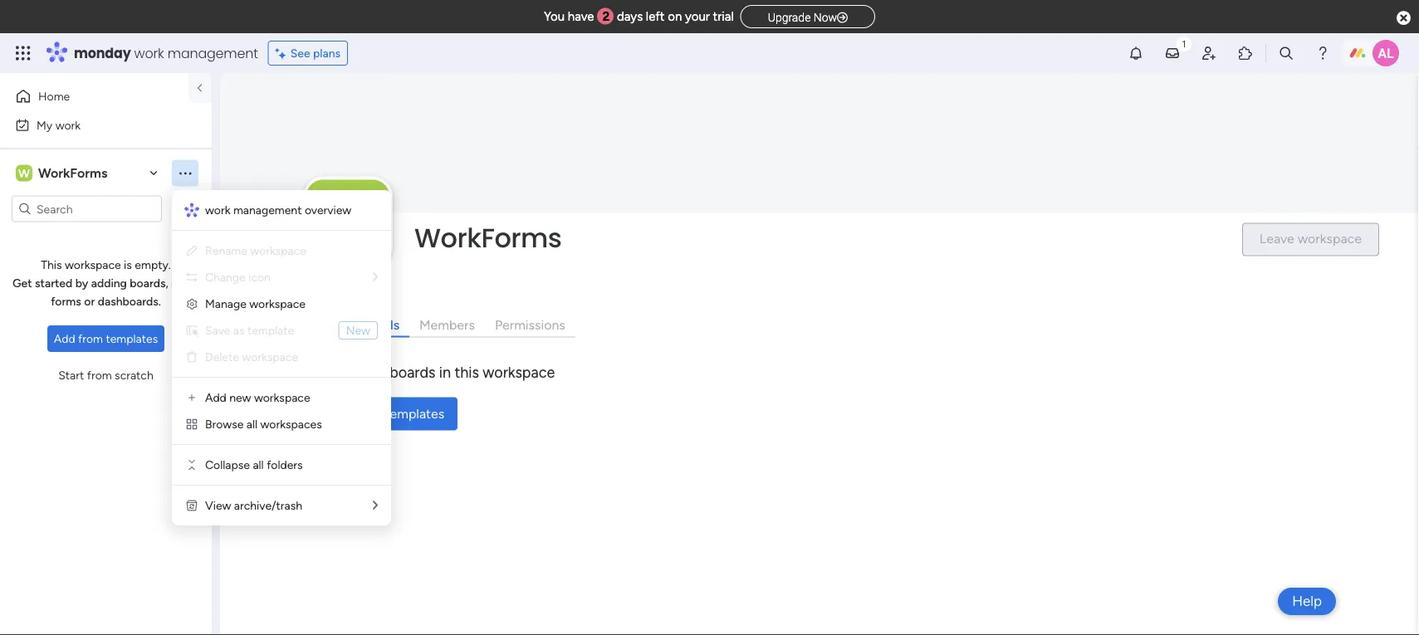 Task type: locate. For each thing, give the bounding box(es) containing it.
boards
[[359, 317, 400, 333], [390, 364, 436, 381]]

2 vertical spatial from
[[353, 406, 382, 422]]

add from templates up start from scratch
[[54, 332, 158, 346]]

work right my on the left
[[55, 118, 81, 132]]

this workspace is empty. get started by adding boards, docs, forms or dashboards.
[[12, 258, 199, 309]]

add new workspace image
[[185, 391, 199, 404]]

0 horizontal spatial work
[[55, 118, 81, 132]]

0 vertical spatial add
[[54, 332, 75, 346]]

workspace
[[250, 244, 306, 258], [65, 258, 121, 272], [249, 297, 306, 311], [242, 350, 298, 364], [483, 364, 555, 381], [254, 391, 310, 405]]

my work button
[[10, 112, 179, 138]]

1 vertical spatial list arrow image
[[373, 500, 378, 512]]

workspace for manage
[[249, 297, 306, 311]]

work inside menu
[[205, 203, 230, 217]]

0 vertical spatial all
[[247, 417, 258, 431]]

1 vertical spatial w
[[327, 195, 369, 247]]

0 vertical spatial boards
[[359, 317, 400, 333]]

browse
[[205, 417, 244, 431]]

1 vertical spatial add from templates
[[326, 406, 445, 422]]

work
[[134, 44, 164, 62], [55, 118, 81, 132], [205, 203, 230, 217]]

add from templates
[[54, 332, 158, 346], [326, 406, 445, 422]]

0 horizontal spatial workforms
[[38, 165, 107, 181]]

save as template
[[205, 324, 294, 338]]

collapse all folders
[[205, 458, 303, 472]]

get
[[12, 276, 32, 290]]

menu item containing save as template
[[185, 321, 378, 341]]

rename workspace image
[[185, 244, 199, 257]]

Search in workspace field
[[35, 199, 139, 218]]

view archive/trash image
[[185, 499, 199, 512]]

this
[[455, 364, 479, 381]]

work up "rename"
[[205, 203, 230, 217]]

rename workspace
[[205, 244, 306, 258]]

upgrade
[[768, 10, 811, 24]]

browse all workspaces
[[205, 417, 322, 431]]

0 vertical spatial have
[[568, 9, 594, 24]]

from down or
[[78, 332, 103, 346]]

0 vertical spatial add from templates
[[54, 332, 158, 346]]

0 horizontal spatial w
[[18, 166, 30, 180]]

now
[[814, 10, 837, 24]]

manage workspace
[[205, 297, 306, 311]]

1 vertical spatial you
[[312, 364, 337, 381]]

adding
[[91, 276, 127, 290]]

add from templates button
[[47, 326, 165, 352], [312, 397, 458, 430]]

have
[[568, 9, 594, 24], [341, 364, 373, 381]]

0 vertical spatial list arrow image
[[373, 271, 378, 283]]

you left 2
[[544, 9, 565, 24]]

workforms
[[38, 165, 107, 181], [414, 219, 562, 256]]

1 vertical spatial have
[[341, 364, 373, 381]]

1 vertical spatial all
[[253, 458, 264, 472]]

plans
[[313, 46, 341, 60]]

work for monday
[[134, 44, 164, 62]]

templates down you have 0 boards in this workspace
[[385, 406, 445, 422]]

dashboards.
[[98, 294, 161, 309]]

see plans button
[[268, 41, 348, 66]]

my
[[37, 118, 53, 132]]

you
[[544, 9, 565, 24], [312, 364, 337, 381]]

WorkForms field
[[410, 219, 1228, 256]]

list arrow image inside the change icon menu item
[[373, 271, 378, 283]]

0 vertical spatial add from templates button
[[47, 326, 165, 352]]

have for 0
[[341, 364, 373, 381]]

empty.
[[135, 258, 171, 272]]

archive/trash
[[234, 499, 302, 513]]

all for collapse
[[253, 458, 264, 472]]

workspace up the change icon menu item
[[250, 244, 306, 258]]

workspace inside this workspace is empty. get started by adding boards, docs, forms or dashboards.
[[65, 258, 121, 272]]

1 vertical spatial add
[[205, 391, 227, 405]]

1 vertical spatial management
[[233, 203, 302, 217]]

menu
[[172, 190, 391, 526]]

1 horizontal spatial w
[[327, 195, 369, 247]]

0 vertical spatial you
[[544, 9, 565, 24]]

0 horizontal spatial you
[[312, 364, 337, 381]]

workspace down template
[[242, 350, 298, 364]]

workspace inside "menu item"
[[250, 244, 306, 258]]

1 horizontal spatial work
[[134, 44, 164, 62]]

manage
[[205, 297, 247, 311]]

workspace inside menu item
[[242, 350, 298, 364]]

have for 2
[[568, 9, 594, 24]]

add from templates button down 0
[[312, 397, 458, 430]]

add right the workspaces
[[326, 406, 350, 422]]

0 vertical spatial work
[[134, 44, 164, 62]]

monday
[[74, 44, 131, 62]]

from
[[78, 332, 103, 346], [87, 368, 112, 382], [353, 406, 382, 422]]

in
[[439, 364, 451, 381]]

0 vertical spatial templates
[[106, 332, 158, 346]]

0 vertical spatial w
[[18, 166, 30, 180]]

1 horizontal spatial you
[[544, 9, 565, 24]]

1 horizontal spatial workforms
[[414, 219, 562, 256]]

0 vertical spatial from
[[78, 332, 103, 346]]

management
[[168, 44, 258, 62], [233, 203, 302, 217]]

0 vertical spatial workforms
[[38, 165, 107, 181]]

workspace down the change icon menu item
[[249, 297, 306, 311]]

0 horizontal spatial add from templates
[[54, 332, 158, 346]]

workspace down 'permissions'
[[483, 364, 555, 381]]

scratch
[[115, 368, 153, 382]]

all for browse
[[247, 417, 258, 431]]

have left 0
[[341, 364, 373, 381]]

boards right recent
[[359, 317, 400, 333]]

1 vertical spatial templates
[[385, 406, 445, 422]]

collapse all folders image
[[185, 458, 199, 472]]

boards right 0
[[390, 364, 436, 381]]

1 horizontal spatial add from templates button
[[312, 397, 458, 430]]

work inside button
[[55, 118, 81, 132]]

templates up the scratch
[[106, 332, 158, 346]]

0 horizontal spatial add
[[54, 332, 75, 346]]

2 list arrow image from the top
[[373, 500, 378, 512]]

work right the monday
[[134, 44, 164, 62]]

left
[[646, 9, 665, 24]]

1 vertical spatial from
[[87, 368, 112, 382]]

view archive/trash
[[205, 499, 302, 513]]

w
[[18, 166, 30, 180], [327, 195, 369, 247]]

w for the rightmost workspace image
[[327, 195, 369, 247]]

add right add new workspace image
[[205, 391, 227, 405]]

1 horizontal spatial have
[[568, 9, 594, 24]]

add from templates down 0
[[326, 406, 445, 422]]

change icon menu item
[[185, 267, 378, 287]]

2 horizontal spatial work
[[205, 203, 230, 217]]

workspace up by
[[65, 258, 121, 272]]

all down add new workspace
[[247, 417, 258, 431]]

workspace up the workspaces
[[254, 391, 310, 405]]

2 vertical spatial work
[[205, 203, 230, 217]]

you for you have 0 boards in this workspace
[[312, 364, 337, 381]]

add up start
[[54, 332, 75, 346]]

days
[[617, 9, 643, 24]]

select product image
[[15, 45, 32, 61]]

list arrow image for change icon
[[373, 271, 378, 283]]

icon
[[248, 270, 271, 284]]

have left 2
[[568, 9, 594, 24]]

menu item
[[185, 321, 378, 341]]

search everything image
[[1278, 45, 1295, 61]]

1 list arrow image from the top
[[373, 271, 378, 283]]

1 vertical spatial work
[[55, 118, 81, 132]]

1 vertical spatial add from templates button
[[312, 397, 458, 430]]

all
[[247, 417, 258, 431], [253, 458, 264, 472]]

0 horizontal spatial templates
[[106, 332, 158, 346]]

add
[[54, 332, 75, 346], [205, 391, 227, 405], [326, 406, 350, 422]]

from down 0
[[353, 406, 382, 422]]

see
[[290, 46, 310, 60]]

from right start
[[87, 368, 112, 382]]

notifications image
[[1128, 45, 1145, 61]]

from for start from scratch button
[[87, 368, 112, 382]]

1 horizontal spatial templates
[[385, 406, 445, 422]]

0 horizontal spatial have
[[341, 364, 373, 381]]

add new workspace
[[205, 391, 310, 405]]

help
[[1293, 593, 1322, 610]]

you down recent
[[312, 364, 337, 381]]

boards,
[[130, 276, 168, 290]]

rename workspace menu item
[[185, 241, 378, 261]]

w for left workspace image
[[18, 166, 30, 180]]

folders
[[267, 458, 303, 472]]

monday work management
[[74, 44, 258, 62]]

templates for add from templates button to the right
[[385, 406, 445, 422]]

workspace image
[[16, 164, 32, 182], [306, 180, 390, 263]]

add from templates button up start from scratch
[[47, 326, 165, 352]]

templates
[[106, 332, 158, 346], [385, 406, 445, 422]]

0 horizontal spatial workspace image
[[16, 164, 32, 182]]

list arrow image
[[373, 271, 378, 283], [373, 500, 378, 512]]

new
[[346, 324, 370, 338]]

upgrade now link
[[741, 5, 876, 28]]

apple lee image
[[1373, 40, 1400, 66]]

2 vertical spatial add
[[326, 406, 350, 422]]

recent boards
[[313, 317, 400, 333]]

all left folders
[[253, 458, 264, 472]]

from for leftmost add from templates button
[[78, 332, 103, 346]]

workspaces
[[260, 417, 322, 431]]



Task type: vqa. For each thing, say whether or not it's contained in the screenshot.
for
no



Task type: describe. For each thing, give the bounding box(es) containing it.
menu containing work management overview
[[172, 190, 391, 526]]

delete workspace menu item
[[185, 347, 378, 367]]

collapse
[[205, 458, 250, 472]]

workforms inside workspace selection element
[[38, 165, 107, 181]]

manage workspace image
[[185, 297, 199, 311]]

service icon image
[[185, 324, 199, 337]]

0 vertical spatial management
[[168, 44, 258, 62]]

forms
[[51, 294, 81, 309]]

or
[[84, 294, 95, 309]]

delete workspace
[[205, 350, 298, 364]]

trial
[[713, 9, 734, 24]]

start from scratch button
[[52, 362, 160, 389]]

members
[[420, 317, 475, 333]]

view
[[205, 499, 231, 513]]

start from scratch
[[58, 368, 153, 382]]

browse all workspaces image
[[185, 418, 199, 431]]

management inside menu
[[233, 203, 302, 217]]

1 horizontal spatial add
[[205, 391, 227, 405]]

delete
[[205, 350, 239, 364]]

permissions
[[495, 317, 565, 333]]

1 vertical spatial workforms
[[414, 219, 562, 256]]

apps image
[[1238, 45, 1254, 61]]

workspace options image
[[177, 165, 194, 181]]

my work
[[37, 118, 81, 132]]

list arrow image for view archive/trash
[[373, 500, 378, 512]]

delete workspace image
[[185, 351, 199, 364]]

workspace selection element
[[16, 163, 110, 183]]

change icon image
[[185, 271, 199, 284]]

docs,
[[171, 276, 199, 290]]

new
[[229, 391, 251, 405]]

dapulse rightstroke image
[[837, 11, 848, 24]]

0 horizontal spatial add from templates button
[[47, 326, 165, 352]]

inbox image
[[1164, 45, 1181, 61]]

0
[[376, 364, 386, 381]]

workspace for this
[[65, 258, 121, 272]]

is
[[124, 258, 132, 272]]

1 vertical spatial boards
[[390, 364, 436, 381]]

started
[[35, 276, 72, 290]]

invite members image
[[1201, 45, 1218, 61]]

workspace for delete
[[242, 350, 298, 364]]

workspace for rename
[[250, 244, 306, 258]]

you for you have 2 days left on your trial
[[544, 9, 565, 24]]

2 horizontal spatial add
[[326, 406, 350, 422]]

1 horizontal spatial add from templates
[[326, 406, 445, 422]]

overview
[[305, 203, 352, 217]]

1 image
[[1177, 34, 1192, 53]]

templates for leftmost add from templates button
[[106, 332, 158, 346]]

change
[[205, 270, 246, 284]]

see plans
[[290, 46, 341, 60]]

by
[[75, 276, 88, 290]]

home
[[38, 89, 70, 103]]

start
[[58, 368, 84, 382]]

save
[[205, 324, 230, 338]]

change icon
[[205, 270, 271, 284]]

work for my
[[55, 118, 81, 132]]

template
[[247, 324, 294, 338]]

2
[[602, 9, 610, 24]]

your
[[685, 9, 710, 24]]

help button
[[1278, 588, 1336, 615]]

on
[[668, 9, 682, 24]]

work management overview
[[205, 203, 352, 217]]

you have 0 boards in this workspace
[[312, 364, 555, 381]]

this
[[41, 258, 62, 272]]

upgrade now
[[768, 10, 837, 24]]

you have 2 days left on your trial
[[544, 9, 734, 24]]

from for add from templates button to the right
[[353, 406, 382, 422]]

as
[[233, 324, 245, 338]]

rename
[[205, 244, 247, 258]]

help image
[[1315, 45, 1331, 61]]

dapulse close image
[[1397, 10, 1411, 27]]

1 horizontal spatial workspace image
[[306, 180, 390, 263]]

recent
[[313, 317, 356, 333]]

home button
[[10, 83, 179, 110]]



